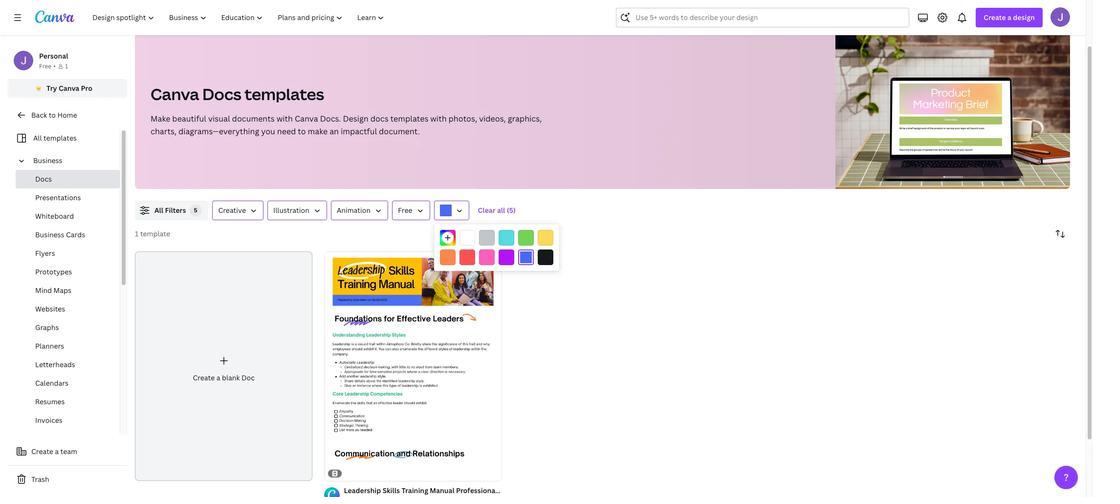 Task type: vqa. For each thing, say whether or not it's contained in the screenshot.
Working
no



Task type: locate. For each thing, give the bounding box(es) containing it.
all templates link
[[14, 129, 114, 148]]

0 horizontal spatial 1
[[65, 62, 68, 70]]

with left "photos,"
[[431, 113, 447, 124]]

all inside all templates link
[[33, 134, 42, 143]]

free left •
[[39, 62, 51, 70]]

top level navigation element
[[86, 8, 393, 27]]

clear
[[478, 206, 496, 215]]

0 vertical spatial a
[[1008, 13, 1012, 22]]

creative
[[218, 206, 246, 215]]

jacob simon image
[[1051, 7, 1071, 27]]

resumes
[[35, 398, 65, 407]]

invoice
[[595, 14, 619, 23]]

create a team button
[[8, 443, 127, 462]]

docs
[[181, 14, 198, 23], [203, 84, 242, 105], [35, 175, 52, 184]]

docs left the meal
[[181, 14, 198, 23]]

a left blank
[[217, 374, 220, 383]]

create a team
[[31, 448, 77, 457]]

1 horizontal spatial canva
[[151, 84, 199, 105]]

2 vertical spatial templates
[[44, 134, 77, 143]]

with up need
[[277, 113, 293, 124]]

#15181b image
[[538, 250, 554, 266], [538, 250, 554, 266]]

letterheads link
[[16, 356, 120, 375]]

style
[[630, 14, 647, 23]]

canva inside make beautiful visual documents with canva docs. design docs templates with photos, videos, graphics, charts, diagrams—everything you need to make an impactful document.
[[295, 113, 318, 124]]

business for business
[[33, 156, 62, 165]]

to right need
[[298, 126, 306, 137]]

#4a66fb image
[[440, 205, 452, 217]]

illustration button
[[268, 201, 327, 221]]

create for create a design
[[984, 13, 1007, 22]]

templates up document. on the top
[[391, 113, 429, 124]]

prototypes link
[[16, 263, 120, 282]]

business cards
[[35, 230, 85, 240]]

0 horizontal spatial all
[[33, 134, 42, 143]]

create a blank doc element
[[135, 252, 313, 482]]

diagrams—everything
[[178, 126, 259, 137]]

planners link
[[16, 338, 120, 356]]

all for all filters
[[155, 206, 163, 215]]

guide
[[649, 14, 668, 23]]

websites
[[35, 305, 65, 314]]

0 horizontal spatial a
[[55, 448, 59, 457]]

1 horizontal spatial a
[[217, 374, 220, 383]]

all down back
[[33, 134, 42, 143]]

visual
[[208, 113, 230, 124]]

free
[[39, 62, 51, 70], [398, 206, 413, 215]]

0 vertical spatial business
[[33, 156, 62, 165]]

meal planner link
[[206, 9, 257, 29]]

1 vertical spatial templates
[[391, 113, 429, 124]]

free button
[[392, 201, 430, 221]]

0 horizontal spatial docs
[[35, 175, 52, 184]]

create left blank
[[193, 374, 215, 383]]

1 horizontal spatial all
[[155, 206, 163, 215]]

#c1c6cb image
[[479, 230, 495, 246], [479, 230, 495, 246]]

1 vertical spatial business
[[35, 230, 64, 240]]

#fd5152 image
[[460, 250, 475, 266], [460, 250, 475, 266]]

canva inside button
[[59, 84, 79, 93]]

create inside button
[[31, 448, 53, 457]]

0 horizontal spatial canva
[[59, 84, 79, 93]]

all filters
[[155, 206, 186, 215]]

report link
[[676, 9, 707, 29]]

blank
[[222, 374, 240, 383]]

1
[[65, 62, 68, 70], [135, 229, 139, 239]]

0 horizontal spatial to
[[49, 111, 56, 120]]

all left filters
[[155, 206, 163, 215]]

websites link
[[16, 300, 120, 319]]

prototypes
[[35, 268, 72, 277]]

create left design
[[984, 13, 1007, 22]]

2 horizontal spatial templates
[[391, 113, 429, 124]]

free left #4a66fb image
[[398, 206, 413, 215]]

0 vertical spatial to
[[49, 111, 56, 120]]

1 vertical spatial 1
[[135, 229, 139, 239]]

to right back
[[49, 111, 56, 120]]

home
[[57, 111, 77, 120]]

business up the flyers
[[35, 230, 64, 240]]

0 horizontal spatial create
[[31, 448, 53, 457]]

a for team
[[55, 448, 59, 457]]

animation button
[[331, 201, 388, 221]]

professional docs link
[[135, 9, 202, 29]]

style guide link
[[626, 9, 672, 29]]

letterheads
[[35, 361, 75, 370]]

2 horizontal spatial docs
[[203, 84, 242, 105]]

2 vertical spatial docs
[[35, 175, 52, 184]]

all
[[33, 134, 42, 143], [155, 206, 163, 215]]

1 with from the left
[[277, 113, 293, 124]]

docs for canva
[[203, 84, 242, 105]]

a inside button
[[55, 448, 59, 457]]

2 vertical spatial a
[[55, 448, 59, 457]]

0 vertical spatial free
[[39, 62, 51, 70]]

0 vertical spatial 1
[[65, 62, 68, 70]]

#fed958 image
[[538, 230, 554, 246], [538, 230, 554, 246]]

docs up "presentations"
[[35, 175, 52, 184]]

create left team
[[31, 448, 53, 457]]

#b612fb image
[[499, 250, 515, 266], [499, 250, 515, 266]]

a left team
[[55, 448, 59, 457]]

a
[[1008, 13, 1012, 22], [217, 374, 220, 383], [55, 448, 59, 457]]

0 vertical spatial templates
[[245, 84, 324, 105]]

graphics,
[[508, 113, 542, 124]]

1 left template
[[135, 229, 139, 239]]

docs up visual
[[203, 84, 242, 105]]

5 filter options selected element
[[190, 205, 202, 217]]

1 horizontal spatial to
[[298, 126, 306, 137]]

0 vertical spatial create
[[984, 13, 1007, 22]]

1 vertical spatial a
[[217, 374, 220, 383]]

1 right •
[[65, 62, 68, 70]]

Search search field
[[636, 8, 904, 27]]

docs for professional
[[181, 14, 198, 23]]

#ffffff image
[[460, 230, 475, 246], [460, 230, 475, 246]]

1 horizontal spatial free
[[398, 206, 413, 215]]

0 vertical spatial all
[[33, 134, 42, 143]]

#fd5ebb image
[[479, 250, 495, 266], [479, 250, 495, 266]]

photos,
[[449, 113, 477, 124]]

canva right try
[[59, 84, 79, 93]]

pro
[[81, 84, 92, 93]]

design
[[343, 113, 369, 124]]

a left design
[[1008, 13, 1012, 22]]

impactful
[[341, 126, 377, 137]]

create a design
[[984, 13, 1036, 22]]

2 vertical spatial create
[[31, 448, 53, 457]]

all
[[497, 206, 506, 215]]

templates
[[245, 84, 324, 105], [391, 113, 429, 124], [44, 134, 77, 143]]

with
[[277, 113, 293, 124], [431, 113, 447, 124]]

canva up make
[[295, 113, 318, 124]]

#4a66fb image
[[519, 250, 534, 266], [519, 250, 534, 266]]

1 vertical spatial all
[[155, 206, 163, 215]]

back to home
[[31, 111, 77, 120]]

canva up beautiful
[[151, 84, 199, 105]]

a inside dropdown button
[[1008, 13, 1012, 22]]

clear all (5) button
[[473, 201, 521, 221]]

#fe884c image
[[440, 250, 456, 266]]

1 vertical spatial free
[[398, 206, 413, 215]]

a for blank
[[217, 374, 220, 383]]

0 horizontal spatial free
[[39, 62, 51, 70]]

calendars
[[35, 379, 69, 388]]

to inside make beautiful visual documents with canva docs. design docs templates with photos, videos, graphics, charts, diagrams—everything you need to make an impactful document.
[[298, 126, 306, 137]]

#55dbe0 image
[[499, 230, 515, 246]]

filters
[[165, 206, 186, 215]]

None search field
[[617, 8, 910, 27]]

to
[[49, 111, 56, 120], [298, 126, 306, 137]]

business link
[[29, 152, 114, 170]]

2 horizontal spatial a
[[1008, 13, 1012, 22]]

#fe884c image
[[440, 250, 456, 266]]

1 horizontal spatial docs
[[181, 14, 198, 23]]

1 vertical spatial to
[[298, 126, 306, 137]]

create inside dropdown button
[[984, 13, 1007, 22]]

1 horizontal spatial 1
[[135, 229, 139, 239]]

Sort by button
[[1051, 225, 1071, 244]]

templates down back to home in the top of the page
[[44, 134, 77, 143]]

templates up need
[[245, 84, 324, 105]]

graphs link
[[16, 319, 120, 338]]

graphs
[[35, 323, 59, 333]]

2 horizontal spatial create
[[984, 13, 1007, 22]]

back to home link
[[8, 106, 127, 125]]

all templates
[[33, 134, 77, 143]]

make beautiful visual documents with canva docs. design docs templates with photos, videos, graphics, charts, diagrams—everything you need to make an impactful document.
[[151, 113, 542, 137]]

•
[[53, 62, 56, 70]]

1 horizontal spatial with
[[431, 113, 447, 124]]

business
[[33, 156, 62, 165], [35, 230, 64, 240]]

try canva pro button
[[8, 79, 127, 98]]

docs
[[371, 113, 389, 124]]

1 horizontal spatial create
[[193, 374, 215, 383]]

newspaper
[[265, 14, 302, 23]]

0 vertical spatial docs
[[181, 14, 198, 23]]

#74d353 image
[[519, 230, 534, 246], [519, 230, 534, 246]]

videos,
[[479, 113, 506, 124]]

business for business cards
[[35, 230, 64, 240]]

free inside free button
[[398, 206, 413, 215]]

templates inside make beautiful visual documents with canva docs. design docs templates with photos, videos, graphics, charts, diagrams—everything you need to make an impactful document.
[[391, 113, 429, 124]]

2 horizontal spatial canva
[[295, 113, 318, 124]]

business down all templates
[[33, 156, 62, 165]]

1 vertical spatial create
[[193, 374, 215, 383]]

0 horizontal spatial with
[[277, 113, 293, 124]]

1 vertical spatial docs
[[203, 84, 242, 105]]



Task type: describe. For each thing, give the bounding box(es) containing it.
need
[[277, 126, 296, 137]]

an
[[330, 126, 339, 137]]

meal planner
[[210, 14, 253, 23]]

create a blank doc link
[[135, 252, 313, 482]]

1 template
[[135, 229, 170, 239]]

#4a66fb image
[[440, 205, 452, 217]]

back
[[31, 111, 47, 120]]

(5)
[[507, 206, 516, 215]]

personal
[[39, 51, 68, 61]]

case study
[[340, 14, 377, 23]]

create for create a blank doc
[[193, 374, 215, 383]]

free for free •
[[39, 62, 51, 70]]

okr link
[[310, 9, 332, 29]]

trash
[[31, 475, 49, 485]]

consultation
[[550, 14, 593, 23]]

try canva pro
[[47, 84, 92, 93]]

study
[[357, 14, 377, 23]]

invoices
[[35, 416, 63, 426]]

maps
[[54, 286, 71, 295]]

mind maps link
[[16, 282, 120, 300]]

docs.
[[320, 113, 341, 124]]

beautiful
[[172, 113, 206, 124]]

case study link
[[336, 9, 381, 29]]

consultation invoice link
[[547, 9, 623, 29]]

calendars link
[[16, 375, 120, 393]]

canva docs templates
[[151, 84, 324, 105]]

make
[[151, 113, 170, 124]]

style guide
[[630, 14, 668, 23]]

planners
[[35, 342, 64, 351]]

meal
[[210, 14, 226, 23]]

business cards link
[[16, 226, 120, 245]]

all for all templates
[[33, 134, 42, 143]]

team
[[60, 448, 77, 457]]

create a design button
[[977, 8, 1043, 27]]

flyers
[[35, 249, 55, 258]]

1 horizontal spatial templates
[[245, 84, 324, 105]]

design
[[1014, 13, 1036, 22]]

mind
[[35, 286, 52, 295]]

charts,
[[151, 126, 177, 137]]

free •
[[39, 62, 56, 70]]

free for free
[[398, 206, 413, 215]]

0 horizontal spatial templates
[[44, 134, 77, 143]]

create for create a team
[[31, 448, 53, 457]]

1 for 1
[[65, 62, 68, 70]]

leadership skills training manual professional doc in yellow green purple playful professional style image
[[325, 252, 502, 482]]

add a new color image
[[440, 230, 456, 246]]

document.
[[379, 126, 420, 137]]

5
[[194, 206, 198, 215]]

add a new color image
[[440, 230, 456, 246]]

whiteboard link
[[16, 207, 120, 226]]

animation
[[337, 206, 371, 215]]

flyers link
[[16, 245, 120, 263]]

planner
[[227, 14, 253, 23]]

illustration
[[273, 206, 310, 215]]

report
[[680, 14, 703, 23]]

invoices link
[[16, 412, 120, 430]]

newspaper link
[[261, 9, 306, 29]]

resumes link
[[16, 393, 120, 412]]

clear all (5)
[[478, 206, 516, 215]]

2 with from the left
[[431, 113, 447, 124]]

consultation invoice
[[550, 14, 619, 23]]

presentations link
[[16, 189, 120, 207]]

mind maps
[[35, 286, 71, 295]]

make
[[308, 126, 328, 137]]

create a blank doc
[[193, 374, 255, 383]]

try
[[47, 84, 57, 93]]

#55dbe0 image
[[499, 230, 515, 246]]

1 for 1 template
[[135, 229, 139, 239]]

doc
[[242, 374, 255, 383]]

creative button
[[213, 201, 264, 221]]

cards
[[66, 230, 85, 240]]

trash link
[[8, 471, 127, 490]]

a for design
[[1008, 13, 1012, 22]]

case
[[340, 14, 356, 23]]

presentations
[[35, 193, 81, 203]]

professional
[[139, 14, 180, 23]]

whiteboard
[[35, 212, 74, 221]]

okr
[[314, 14, 328, 23]]

template
[[140, 229, 170, 239]]



